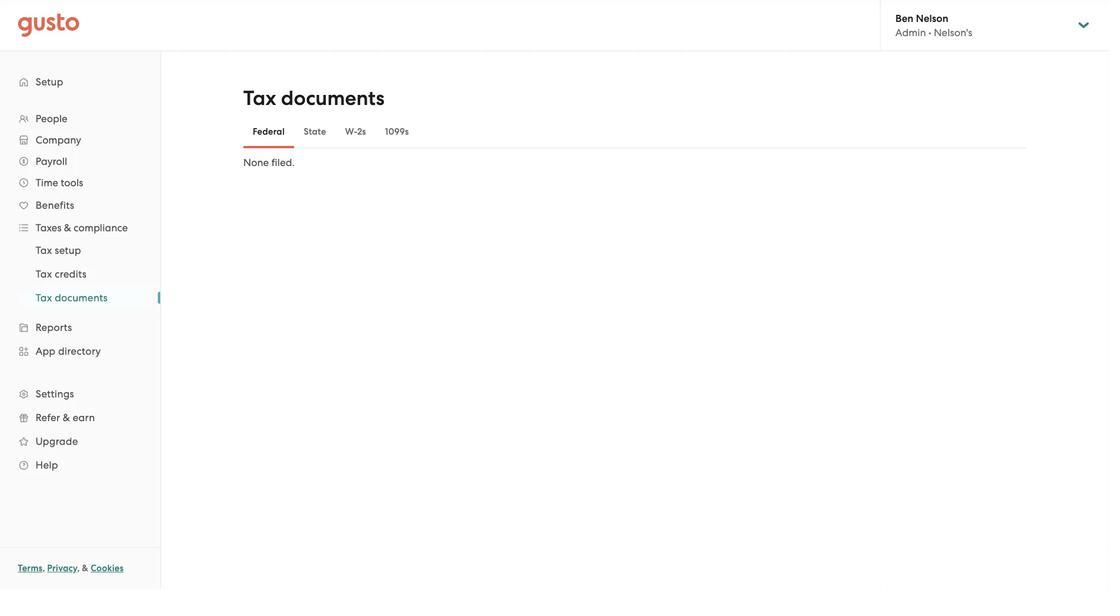 Task type: vqa. For each thing, say whether or not it's contained in the screenshot.
Benefits link
yes



Task type: describe. For each thing, give the bounding box(es) containing it.
tax documents inside gusto navigation element
[[36, 292, 108, 304]]

time tools button
[[12, 172, 148, 194]]

0 vertical spatial documents
[[281, 86, 385, 110]]

benefits link
[[12, 195, 148, 216]]

state
[[304, 126, 326, 137]]

setup
[[36, 76, 63, 88]]

tax setup
[[36, 245, 81, 257]]

terms
[[18, 564, 43, 574]]

payroll button
[[12, 151, 148, 172]]

2 vertical spatial &
[[82, 564, 88, 574]]

tax up federal button on the top of the page
[[243, 86, 276, 110]]

company button
[[12, 129, 148, 151]]

refer & earn link
[[12, 407, 148, 429]]

time
[[36, 177, 58, 189]]

taxes
[[36, 222, 62, 234]]

tools
[[61, 177, 83, 189]]

federal
[[253, 126, 285, 137]]

directory
[[58, 346, 101, 358]]

state button
[[294, 118, 336, 146]]

upgrade link
[[12, 431, 148, 453]]

terms , privacy , & cookies
[[18, 564, 124, 574]]

tax credits
[[36, 268, 87, 280]]

tax for the tax setup link
[[36, 245, 52, 257]]

tax setup link
[[21, 240, 148, 261]]

nelson's
[[935, 27, 973, 38]]

ben
[[896, 12, 914, 24]]

terms link
[[18, 564, 43, 574]]

help link
[[12, 455, 148, 476]]

privacy link
[[47, 564, 77, 574]]

1099s button
[[376, 118, 419, 146]]

refer
[[36, 412, 60, 424]]

2s
[[357, 126, 366, 137]]

tax documents link
[[21, 287, 148, 309]]

time tools
[[36, 177, 83, 189]]

federal button
[[243, 118, 294, 146]]

tax for tax documents link
[[36, 292, 52, 304]]

taxes & compliance
[[36, 222, 128, 234]]

list containing people
[[0, 108, 160, 477]]

•
[[929, 27, 932, 38]]

w-
[[345, 126, 357, 137]]



Task type: locate. For each thing, give the bounding box(es) containing it.
benefits
[[36, 200, 74, 211]]

reports link
[[12, 317, 148, 339]]

refer & earn
[[36, 412, 95, 424]]

, left "privacy"
[[43, 564, 45, 574]]

gusto navigation element
[[0, 51, 160, 496]]

tax inside tax credits link
[[36, 268, 52, 280]]

,
[[43, 564, 45, 574], [77, 564, 80, 574]]

documents up state button
[[281, 86, 385, 110]]

setup link
[[12, 71, 148, 93]]

1 horizontal spatial documents
[[281, 86, 385, 110]]

documents inside list
[[55, 292, 108, 304]]

, left cookies
[[77, 564, 80, 574]]

1 vertical spatial documents
[[55, 292, 108, 304]]

people button
[[12, 108, 148, 129]]

1 horizontal spatial tax documents
[[243, 86, 385, 110]]

& left cookies
[[82, 564, 88, 574]]

1 vertical spatial tax documents
[[36, 292, 108, 304]]

list containing tax setup
[[0, 239, 160, 310]]

settings
[[36, 388, 74, 400]]

w-2s
[[345, 126, 366, 137]]

0 horizontal spatial documents
[[55, 292, 108, 304]]

nelson
[[917, 12, 949, 24]]

credits
[[55, 268, 87, 280]]

0 horizontal spatial ,
[[43, 564, 45, 574]]

tax documents
[[243, 86, 385, 110], [36, 292, 108, 304]]

documents
[[281, 86, 385, 110], [55, 292, 108, 304]]

none
[[243, 157, 269, 169]]

0 vertical spatial tax documents
[[243, 86, 385, 110]]

tax documents up state
[[243, 86, 385, 110]]

people
[[36, 113, 68, 125]]

app directory link
[[12, 341, 148, 362]]

filed.
[[272, 157, 295, 169]]

cookies button
[[91, 562, 124, 576]]

app
[[36, 346, 56, 358]]

1 , from the left
[[43, 564, 45, 574]]

ben nelson admin • nelson's
[[896, 12, 973, 38]]

reports
[[36, 322, 72, 334]]

tax documents down credits on the top left of page
[[36, 292, 108, 304]]

&
[[64, 222, 71, 234], [63, 412, 70, 424], [82, 564, 88, 574]]

none filed.
[[243, 157, 295, 169]]

upgrade
[[36, 436, 78, 448]]

app directory
[[36, 346, 101, 358]]

& inside refer & earn link
[[63, 412, 70, 424]]

0 vertical spatial &
[[64, 222, 71, 234]]

tax left credits on the top left of page
[[36, 268, 52, 280]]

& left earn
[[63, 412, 70, 424]]

admin
[[896, 27, 927, 38]]

1099s
[[385, 126, 409, 137]]

settings link
[[12, 384, 148, 405]]

list
[[0, 108, 160, 477], [0, 239, 160, 310]]

tax inside tax documents link
[[36, 292, 52, 304]]

help
[[36, 460, 58, 472]]

documents down tax credits link
[[55, 292, 108, 304]]

tax
[[243, 86, 276, 110], [36, 245, 52, 257], [36, 268, 52, 280], [36, 292, 52, 304]]

1 list from the top
[[0, 108, 160, 477]]

w-2s button
[[336, 118, 376, 146]]

compliance
[[74, 222, 128, 234]]

tax down taxes
[[36, 245, 52, 257]]

privacy
[[47, 564, 77, 574]]

& right taxes
[[64, 222, 71, 234]]

1 vertical spatial &
[[63, 412, 70, 424]]

setup
[[55, 245, 81, 257]]

& for earn
[[63, 412, 70, 424]]

tax for tax credits link
[[36, 268, 52, 280]]

tax down tax credits
[[36, 292, 52, 304]]

tax credits link
[[21, 264, 148, 285]]

1 horizontal spatial ,
[[77, 564, 80, 574]]

0 horizontal spatial tax documents
[[36, 292, 108, 304]]

earn
[[73, 412, 95, 424]]

& for compliance
[[64, 222, 71, 234]]

taxes & compliance button
[[12, 217, 148, 239]]

tax forms tab list
[[243, 115, 1027, 148]]

payroll
[[36, 156, 67, 167]]

cookies
[[91, 564, 124, 574]]

company
[[36, 134, 81, 146]]

& inside taxes & compliance 'dropdown button'
[[64, 222, 71, 234]]

home image
[[18, 13, 80, 37]]

2 , from the left
[[77, 564, 80, 574]]

2 list from the top
[[0, 239, 160, 310]]

tax inside the tax setup link
[[36, 245, 52, 257]]



